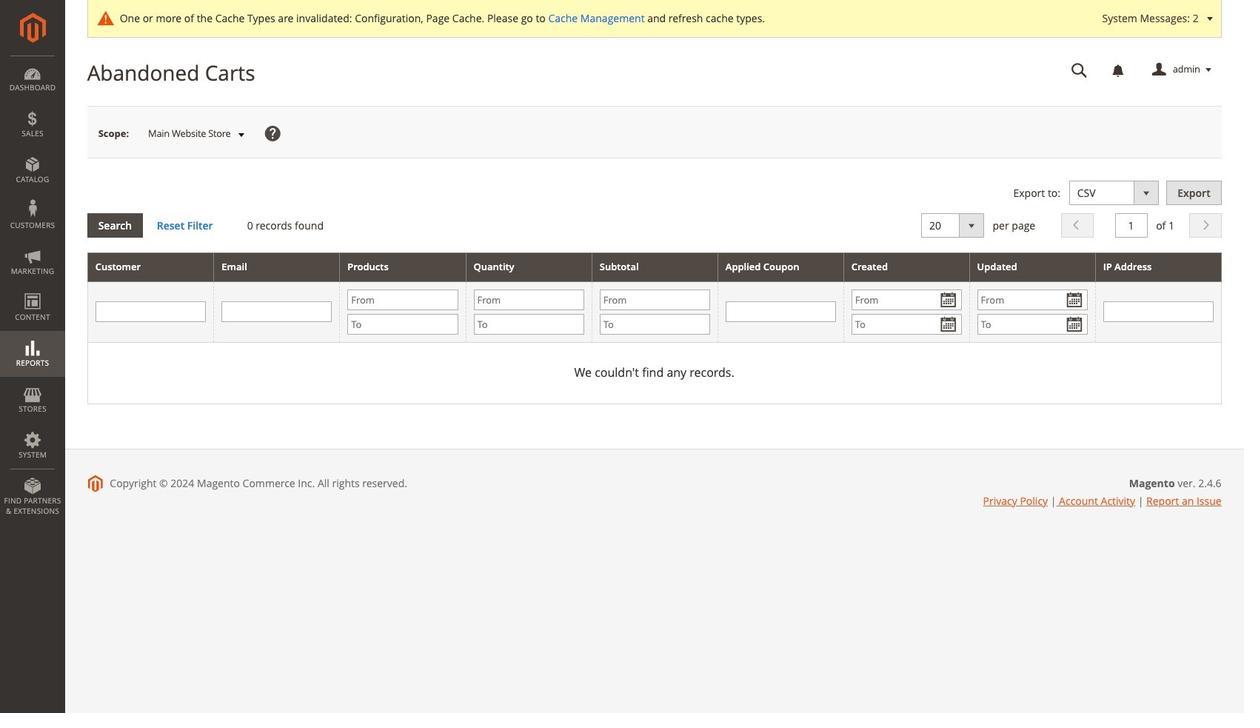 Task type: locate. For each thing, give the bounding box(es) containing it.
1 to text field from the left
[[348, 314, 458, 335]]

2 to text field from the left
[[474, 314, 584, 335]]

1 from text field from the left
[[348, 290, 458, 310]]

from text field for first to text box from left
[[348, 290, 458, 310]]

None text field
[[95, 302, 206, 323], [222, 302, 332, 323], [726, 302, 836, 323], [1104, 302, 1214, 323], [95, 302, 206, 323], [222, 302, 332, 323], [726, 302, 836, 323], [1104, 302, 1214, 323]]

3 from text field from the left
[[978, 290, 1088, 310]]

1 horizontal spatial from text field
[[852, 290, 962, 310]]

None text field
[[1062, 57, 1099, 83], [1116, 214, 1148, 238], [1062, 57, 1099, 83], [1116, 214, 1148, 238]]

0 horizontal spatial from text field
[[348, 290, 458, 310]]

4 to text field from the left
[[852, 314, 962, 335]]

menu bar
[[0, 56, 65, 524]]

From text field
[[348, 290, 458, 310], [474, 290, 584, 310]]

1 horizontal spatial from text field
[[474, 290, 584, 310]]

To text field
[[978, 314, 1088, 335]]

0 horizontal spatial from text field
[[600, 290, 710, 310]]

2 from text field from the left
[[852, 290, 962, 310]]

magento admin panel image
[[20, 13, 46, 43]]

2 from text field from the left
[[474, 290, 584, 310]]

2 horizontal spatial from text field
[[978, 290, 1088, 310]]

1 from text field from the left
[[600, 290, 710, 310]]

From text field
[[600, 290, 710, 310], [852, 290, 962, 310], [978, 290, 1088, 310]]

To text field
[[348, 314, 458, 335], [474, 314, 584, 335], [600, 314, 710, 335], [852, 314, 962, 335]]

from text field for 1st to text box from right
[[852, 290, 962, 310]]



Task type: vqa. For each thing, say whether or not it's contained in the screenshot.
menu
no



Task type: describe. For each thing, give the bounding box(es) containing it.
3 to text field from the left
[[600, 314, 710, 335]]

from text field for to text field
[[978, 290, 1088, 310]]

from text field for third to text box from left
[[600, 290, 710, 310]]

from text field for third to text box from the right
[[474, 290, 584, 310]]



